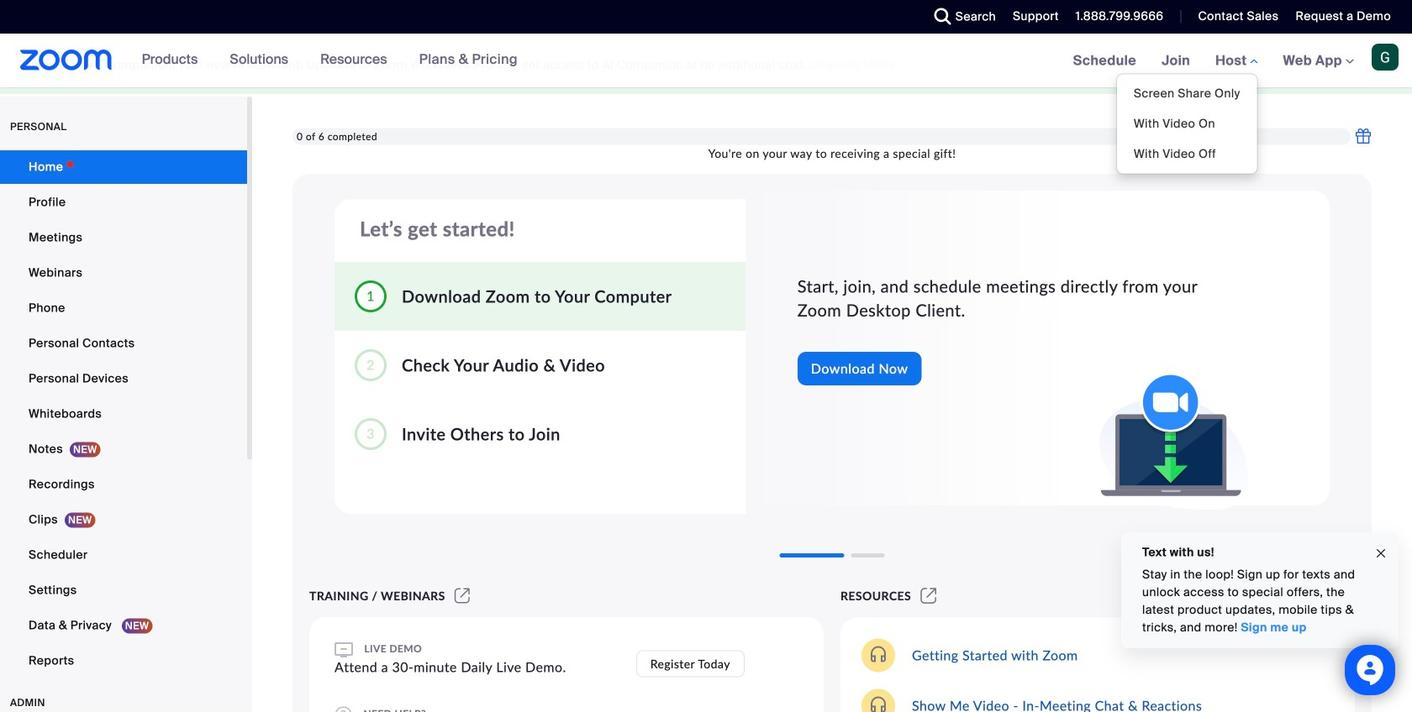 Task type: describe. For each thing, give the bounding box(es) containing it.
personal menu menu
[[0, 151, 247, 680]]

meetings navigation
[[1061, 34, 1413, 174]]

zoom logo image
[[20, 50, 112, 71]]



Task type: locate. For each thing, give the bounding box(es) containing it.
product information navigation
[[129, 34, 530, 87]]

profile picture image
[[1372, 44, 1399, 71]]

banner
[[0, 34, 1413, 174]]

window new image
[[452, 589, 473, 604]]

footer
[[0, 36, 1413, 94]]

close image
[[1375, 545, 1388, 564]]

window new image
[[918, 589, 940, 604]]



Task type: vqa. For each thing, say whether or not it's contained in the screenshot.
right icon
no



